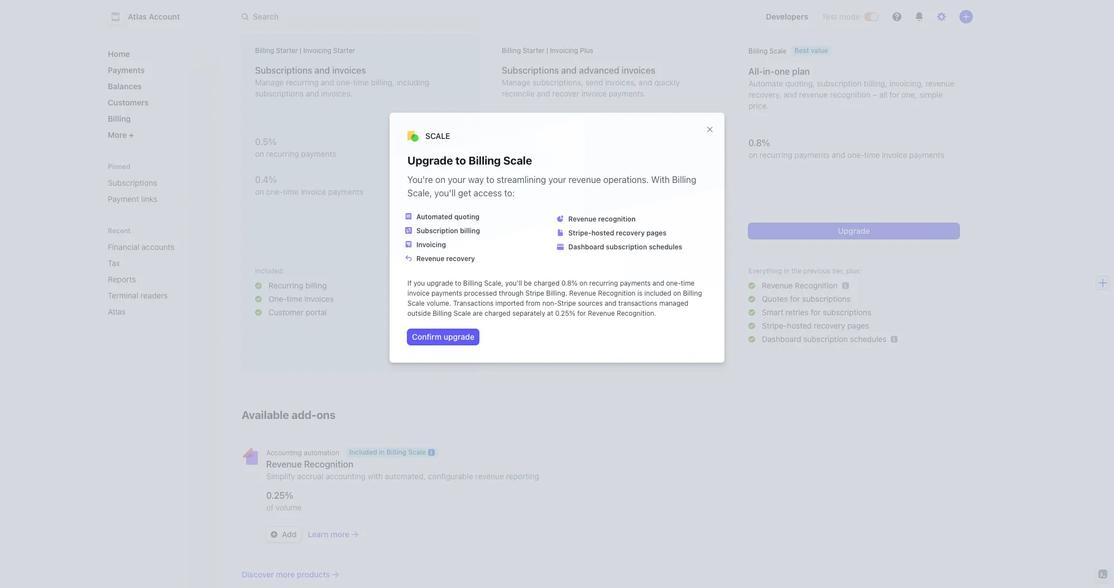 Task type: vqa. For each thing, say whether or not it's contained in the screenshot.
save
no



Task type: describe. For each thing, give the bounding box(es) containing it.
retries
[[786, 308, 809, 317]]

recent element
[[97, 238, 220, 321]]

readers
[[141, 291, 168, 301]]

for down quotes for subscriptions on the right of page
[[811, 308, 821, 317]]

subscription inside all-in-one plan automate quoting, subscription billing, invoicing, revenue recovery, and revenue recognition – all for one, simple price.
[[818, 79, 862, 88]]

more button
[[103, 126, 211, 144]]

included
[[350, 449, 377, 457]]

on inside 0.4% on one-time invoice payments
[[255, 187, 264, 197]]

test
[[822, 12, 838, 21]]

discover more products
[[242, 570, 330, 580]]

revenue for revenue recognition
[[762, 281, 793, 290]]

billing down 'search'
[[255, 46, 274, 55]]

search
[[253, 12, 279, 21]]

2 vertical spatial subscription
[[804, 335, 848, 344]]

balances link
[[103, 77, 211, 96]]

payments link
[[103, 61, 211, 79]]

1 vertical spatial recognition
[[599, 215, 636, 223]]

2 starter from the left
[[334, 46, 355, 55]]

manage inside subscriptions and invoices manage recurring and one-time billing, including subscriptions and invoices.
[[255, 78, 284, 87]]

quotes for invoices
[[516, 307, 585, 316]]

0.25% of volume
[[266, 491, 302, 513]]

balances
[[108, 82, 142, 91]]

invoice inside if you upgrade to billing scale, you'll be charged 0.8% on recurring payments and one-time invoice payments processed through stripe billing. revenue recognition is included on billing scale volume. transactions imported from non-stripe sources and transactions managed outside billing scale are charged separately at 0.25% for revenue recognition.
[[408, 289, 430, 298]]

included
[[645, 289, 672, 298]]

and inside all-in-one plan automate quoting, subscription billing, invoicing, revenue recovery, and revenue recognition – all for one, simple price.
[[784, 90, 798, 99]]

atlas account
[[128, 12, 180, 21]]

reconcile
[[502, 89, 535, 98]]

billing.
[[547, 289, 568, 298]]

transactions
[[619, 299, 658, 308]]

price.
[[749, 101, 769, 111]]

1 horizontal spatial hosted
[[787, 321, 812, 331]]

invoice inside 0.4% on one-time invoice payments
[[301, 187, 326, 197]]

simple
[[920, 90, 943, 99]]

0 horizontal spatial upgrade
[[408, 154, 453, 167]]

revenue for revenue recovery
[[417, 255, 445, 263]]

revenue down quoting,
[[800, 90, 828, 99]]

you'll inside if you upgrade to billing scale, you'll be charged 0.8% on recurring payments and one-time invoice payments processed through stripe billing. revenue recognition is included on billing scale volume. transactions imported from non-stripe sources and transactions managed outside billing scale are charged separately at 0.25% for revenue recognition.
[[506, 279, 522, 288]]

discover
[[242, 570, 274, 580]]

recurring inside if you upgrade to billing scale, you'll be charged 0.8% on recurring payments and one-time invoice payments processed through stripe billing. revenue recognition is included on billing scale volume. transactions imported from non-stripe sources and transactions managed outside billing scale are charged separately at 0.25% for revenue recognition.
[[590, 279, 618, 288]]

starter for subscriptions and invoices
[[276, 46, 298, 55]]

of
[[266, 503, 274, 513]]

payment links link
[[103, 190, 211, 208]]

all-in-one plan automate quoting, subscription billing, invoicing, revenue recovery, and revenue recognition – all for one, simple price.
[[749, 66, 955, 111]]

billing for subscription billing
[[460, 227, 480, 235]]

home
[[108, 49, 130, 59]]

tax link
[[103, 254, 195, 273]]

processed
[[464, 289, 497, 298]]

revenue up sources
[[570, 289, 597, 298]]

recognition for revenue recognition
[[795, 281, 838, 290]]

payments inside 0.4% on one-time invoice payments
[[328, 187, 364, 197]]

outside
[[408, 309, 431, 318]]

revenue recovery
[[417, 255, 475, 263]]

developers link
[[762, 8, 813, 26]]

portal
[[306, 308, 327, 317]]

recurring inside 0.5% on recurring payments
[[266, 149, 299, 159]]

one-time invoices
[[269, 294, 334, 304]]

automated,
[[385, 472, 426, 481]]

0.8% inside 0.8% on recurring payments and one-time invoice payments
[[749, 138, 771, 148]]

2 vertical spatial subscriptions
[[823, 308, 872, 317]]

1 vertical spatial schedules
[[851, 335, 887, 344]]

0 vertical spatial pages
[[647, 229, 667, 237]]

0.25% inside 0.25% of volume
[[266, 491, 293, 501]]

volume
[[276, 503, 302, 513]]

billing starter | invoicing starter
[[255, 46, 355, 55]]

scale up one
[[770, 47, 787, 55]]

quotes for quotes for invoices
[[516, 307, 542, 316]]

0 vertical spatial charged
[[534, 279, 560, 288]]

billing scale
[[749, 47, 787, 55]]

streamlining
[[497, 175, 546, 185]]

advanced
[[579, 65, 620, 75]]

one-
[[269, 294, 287, 304]]

0.5% for 0.5% on recurring payments
[[255, 137, 277, 147]]

1 vertical spatial dashboard
[[762, 335, 802, 344]]

included:
[[255, 267, 284, 275]]

one- inside the 0.5% on one-time invoice payments
[[513, 187, 530, 197]]

1 horizontal spatial recovery
[[616, 229, 645, 237]]

payments.
[[609, 89, 647, 98]]

more for discover
[[276, 570, 295, 580]]

upgrade button for plan
[[749, 223, 960, 239]]

revenue recognition
[[762, 281, 838, 290]]

available add-ons
[[242, 409, 336, 422]]

billing down volume.
[[433, 309, 452, 318]]

1 horizontal spatial dashboard subscription schedules
[[762, 335, 887, 344]]

subscriptions link
[[103, 174, 211, 192]]

time inside subscriptions and invoices manage recurring and one-time billing, including subscriptions and invoices.
[[353, 78, 369, 87]]

time inside if you upgrade to billing scale, you'll be charged 0.8% on recurring payments and one-time invoice payments processed through stripe billing. revenue recognition is included on billing scale volume. transactions imported from non-stripe sources and transactions managed outside billing scale are charged separately at 0.25% for revenue recognition.
[[681, 279, 695, 288]]

on inside the 0.5% on one-time invoice payments
[[502, 187, 511, 197]]

invoices.
[[321, 89, 353, 98]]

atlas account button
[[108, 9, 191, 25]]

1 vertical spatial subscriptions
[[803, 294, 851, 304]]

and inside 0.8% on recurring payments and one-time invoice payments
[[832, 150, 846, 160]]

be
[[524, 279, 532, 288]]

invoices inside subscriptions and advanced invoices manage subscriptions, send invoices, and quickly reconcile and recover invoice payments.
[[622, 65, 656, 75]]

2 your from the left
[[549, 175, 567, 185]]

time inside 0.8% on recurring payments and one-time invoice payments
[[865, 150, 880, 160]]

revenue for revenue recognition
[[569, 215, 597, 223]]

included in billing scale
[[350, 449, 426, 457]]

1 vertical spatial pages
[[848, 321, 870, 331]]

0 vertical spatial dashboard
[[569, 243, 605, 251]]

0 horizontal spatial schedules
[[649, 243, 683, 251]]

0 vertical spatial to
[[456, 154, 466, 167]]

quoting,
[[786, 79, 816, 88]]

0.5% on one-time invoice payments
[[502, 175, 610, 197]]

for inside all-in-one plan automate quoting, subscription billing, invoicing, revenue recovery, and revenue recognition – all for one, simple price.
[[890, 90, 900, 99]]

0.25% inside if you upgrade to billing scale, you'll be charged 0.8% on recurring payments and one-time invoice payments processed through stripe billing. revenue recognition is included on billing scale volume. transactions imported from non-stripe sources and transactions managed outside billing scale are charged separately at 0.25% for revenue recognition.
[[556, 309, 576, 318]]

test mode
[[822, 12, 861, 21]]

subscriptions for subscriptions and invoices
[[255, 65, 312, 75]]

subscriptions and advanced invoices manage subscriptions, send invoices, and quickly reconcile and recover invoice payments.
[[502, 65, 680, 98]]

the
[[792, 267, 802, 275]]

you
[[414, 279, 425, 288]]

billing link
[[103, 109, 211, 128]]

invoicing for invoices
[[304, 46, 332, 55]]

plus:
[[847, 267, 862, 275]]

quickly
[[655, 78, 680, 87]]

subscription
[[417, 227, 459, 235]]

separately
[[513, 309, 546, 318]]

subscription billing
[[417, 227, 480, 235]]

revenue up simple
[[926, 79, 955, 88]]

automated
[[417, 213, 453, 221]]

recognition.
[[617, 309, 657, 318]]

recent
[[108, 227, 131, 235]]

mode
[[840, 12, 861, 21]]

upgrade to billing scale
[[408, 154, 532, 167]]

billing inside you're on your way to streamlining your revenue operations. with billing scale, you'll get access to:
[[673, 175, 697, 185]]

starter for subscriptions and advanced invoices
[[523, 46, 545, 55]]

revenue down sources
[[588, 309, 615, 318]]

invoicing,
[[890, 79, 924, 88]]

invoices for quotes
[[556, 307, 585, 316]]

| for invoices
[[300, 46, 302, 55]]

best value
[[795, 46, 829, 55]]

smart
[[762, 308, 784, 317]]

ons
[[317, 409, 336, 422]]

billing for recurring billing
[[306, 281, 327, 290]]

recognition inside all-in-one plan automate quoting, subscription billing, invoicing, revenue recovery, and revenue recognition – all for one, simple price.
[[831, 90, 871, 99]]

financial accounts
[[108, 242, 175, 252]]

collection
[[554, 280, 589, 289]]

reports link
[[103, 270, 195, 289]]

smart retries for subscriptions
[[762, 308, 872, 317]]

0 vertical spatial hosted
[[592, 229, 615, 237]]

scale down transactions
[[454, 309, 471, 318]]

0.5% on recurring payments
[[255, 137, 337, 159]]

invoicing for advanced
[[550, 46, 579, 55]]

all
[[880, 90, 888, 99]]

1 horizontal spatial stripe
[[558, 299, 576, 308]]

confirm upgrade
[[412, 332, 475, 342]]



Task type: locate. For each thing, give the bounding box(es) containing it.
payments inside the 0.5% on one-time invoice payments
[[575, 187, 610, 197]]

invoices down invoice auto-reconciliation
[[556, 307, 585, 316]]

1 vertical spatial dashboard subscription schedules
[[762, 335, 887, 344]]

automation
[[304, 449, 339, 457]]

for down sources
[[578, 309, 586, 318]]

recurring
[[286, 78, 319, 87], [266, 149, 299, 159], [513, 149, 546, 159], [760, 150, 793, 160], [590, 279, 618, 288]]

quotes up smart
[[762, 294, 788, 304]]

starter up subscriptions,
[[523, 46, 545, 55]]

at
[[548, 309, 554, 318]]

quotes for subscriptions
[[762, 294, 851, 304]]

transactions
[[453, 299, 494, 308]]

links
[[141, 194, 157, 204]]

quotes
[[762, 294, 788, 304], [516, 307, 542, 316]]

value
[[811, 46, 829, 55]]

invoices inside subscriptions and invoices manage recurring and one-time billing, including subscriptions and invoices.
[[333, 65, 366, 75]]

billing right with
[[673, 175, 697, 185]]

1 vertical spatial 0.8%
[[562, 279, 578, 288]]

0.4%
[[255, 175, 277, 185]]

2 horizontal spatial upgrade
[[839, 226, 871, 236]]

2 horizontal spatial invoicing
[[550, 46, 579, 55]]

way
[[468, 175, 484, 185]]

scale, inside you're on your way to streamlining your revenue operations. with billing scale, you'll get access to:
[[408, 188, 432, 198]]

pages down with
[[647, 229, 667, 237]]

accounting
[[266, 449, 302, 457]]

billing up managed
[[683, 289, 703, 298]]

0 vertical spatial stripe-
[[569, 229, 592, 237]]

developers
[[766, 12, 809, 21]]

recognition for revenue recognition simplify accrual accounting with automated, configurable revenue reporting
[[304, 460, 354, 470]]

1 vertical spatial to
[[487, 175, 495, 185]]

1 horizontal spatial 0.25%
[[556, 309, 576, 318]]

recognition left the – on the top right
[[831, 90, 871, 99]]

0 vertical spatial scale,
[[408, 188, 432, 198]]

3 starter from the left
[[523, 46, 545, 55]]

through
[[499, 289, 524, 298]]

0 horizontal spatial scale,
[[408, 188, 432, 198]]

upgrade down revenue recognition
[[592, 225, 624, 235]]

1 horizontal spatial stripe-hosted recovery pages
[[762, 321, 870, 331]]

one-
[[337, 78, 353, 87], [848, 150, 865, 160], [266, 187, 283, 197], [513, 187, 530, 197], [667, 279, 681, 288]]

one- inside subscriptions and invoices manage recurring and one-time billing, including subscriptions and invoices.
[[337, 78, 353, 87]]

automatic collection
[[516, 280, 589, 289]]

subscriptions up smart retries for subscriptions
[[803, 294, 851, 304]]

recognition down operations.
[[599, 215, 636, 223]]

1 vertical spatial stripe-
[[762, 321, 788, 331]]

revenue inside revenue recognition simplify accrual accounting with automated, configurable revenue reporting
[[476, 472, 504, 481]]

1 vertical spatial you'll
[[506, 279, 522, 288]]

payment
[[108, 194, 139, 204]]

for up retries
[[791, 294, 801, 304]]

recovery,
[[749, 90, 782, 99]]

on inside 0.8% on recurring payments and one-time invoice payments
[[749, 150, 758, 160]]

0 horizontal spatial quotes
[[516, 307, 542, 316]]

billing up reconcile
[[502, 46, 521, 55]]

quotes for quotes for subscriptions
[[762, 294, 788, 304]]

0 vertical spatial 0.8%
[[749, 138, 771, 148]]

atlas down terminal
[[108, 307, 126, 317]]

1 vertical spatial more
[[276, 570, 295, 580]]

1 horizontal spatial quotes
[[762, 294, 788, 304]]

revenue for revenue recognition simplify accrual accounting with automated, configurable revenue reporting
[[266, 460, 302, 470]]

stripe-hosted recovery pages down revenue recognition
[[569, 229, 667, 237]]

1 horizontal spatial upgrade
[[592, 225, 624, 235]]

2 horizontal spatial starter
[[523, 46, 545, 55]]

0.25% right at
[[556, 309, 576, 318]]

access
[[474, 188, 502, 198]]

automated quoting
[[417, 213, 480, 221]]

more right learn at bottom
[[331, 530, 350, 540]]

revenue down the 0.5% on one-time invoice payments
[[569, 215, 597, 223]]

invoice inside the 0.5% on one-time invoice payments
[[548, 187, 573, 197]]

subscriptions for subscriptions and advanced invoices
[[502, 65, 559, 75]]

invoices,
[[606, 78, 637, 87]]

0 horizontal spatial recovery
[[447, 255, 475, 263]]

quotes down invoice
[[516, 307, 542, 316]]

on down streamlining
[[502, 187, 511, 197]]

to up 'access'
[[487, 175, 495, 185]]

0 horizontal spatial starter
[[276, 46, 298, 55]]

0.25% up volume
[[266, 491, 293, 501]]

| up subscriptions and invoices manage recurring and one-time billing, including subscriptions and invoices. on the left top
[[300, 46, 302, 55]]

scale up the upgrade to billing scale
[[426, 131, 450, 141]]

more for learn
[[331, 530, 350, 540]]

recurring up 0.4%
[[266, 149, 299, 159]]

in right 'included'
[[379, 449, 385, 457]]

customers
[[108, 98, 149, 107]]

0 vertical spatial quotes
[[762, 294, 788, 304]]

auto-
[[543, 293, 563, 303]]

you'll up through
[[506, 279, 522, 288]]

scale up the outside
[[408, 299, 425, 308]]

1 vertical spatial charged
[[485, 309, 511, 318]]

one
[[775, 66, 790, 77]]

dashboard subscription schedules down revenue recognition
[[569, 243, 683, 251]]

manage
[[255, 78, 284, 87], [502, 78, 531, 87]]

invoice inside subscriptions and advanced invoices manage subscriptions, send invoices, and quickly reconcile and recover invoice payments.
[[582, 89, 607, 98]]

starter up subscriptions and invoices manage recurring and one-time billing, including subscriptions and invoices. on the left top
[[334, 46, 355, 55]]

1 horizontal spatial 0.5%
[[502, 175, 524, 185]]

2 horizontal spatial recognition
[[795, 281, 838, 290]]

1 horizontal spatial recognition
[[598, 289, 636, 298]]

0 vertical spatial billing
[[460, 227, 480, 235]]

you're on your way to streamlining your revenue operations. with billing scale, you'll get access to:
[[408, 175, 697, 198]]

invoice
[[582, 89, 607, 98], [883, 150, 908, 160], [301, 187, 326, 197], [548, 187, 573, 197], [408, 289, 430, 298]]

your
[[448, 175, 466, 185], [549, 175, 567, 185]]

1 horizontal spatial 0.8%
[[749, 138, 771, 148]]

operations.
[[604, 175, 649, 185]]

on up reconciliation in the right of the page
[[580, 279, 588, 288]]

you're
[[408, 175, 433, 185]]

on inside you're on your way to streamlining your revenue operations. with billing scale, you'll get access to:
[[436, 175, 446, 185]]

you'll left get
[[435, 188, 456, 198]]

billing up all-
[[749, 47, 768, 55]]

for inside if you upgrade to billing scale, you'll be charged 0.8% on recurring payments and one-time invoice payments processed through stripe billing. revenue recognition is included on billing scale volume. transactions imported from non-stripe sources and transactions managed outside billing scale are charged separately at 0.25% for revenue recognition.
[[578, 309, 586, 318]]

2 manage from the left
[[502, 78, 531, 87]]

subscriptions inside subscriptions and invoices manage recurring and one-time billing, including subscriptions and invoices.
[[255, 89, 304, 98]]

0 horizontal spatial subscriptions
[[108, 178, 157, 188]]

0.5%
[[255, 137, 277, 147], [502, 175, 524, 185]]

0 horizontal spatial dashboard subscription schedules
[[569, 243, 683, 251]]

scale, inside if you upgrade to billing scale, you'll be charged 0.8% on recurring payments and one-time invoice payments processed through stripe billing. revenue recognition is included on billing scale volume. transactions imported from non-stripe sources and transactions managed outside billing scale are charged separately at 0.25% for revenue recognition.
[[484, 279, 504, 288]]

0 vertical spatial subscriptions
[[255, 89, 304, 98]]

billing, left including
[[371, 78, 395, 87]]

revenue inside revenue recognition simplify accrual accounting with automated, configurable revenue reporting
[[266, 460, 302, 470]]

1 vertical spatial atlas
[[108, 307, 126, 317]]

1 horizontal spatial recognition
[[831, 90, 871, 99]]

upgrade for all-in-one plan
[[839, 226, 871, 236]]

| for advanced
[[547, 46, 549, 55]]

imported
[[496, 299, 524, 308]]

in left the
[[784, 267, 790, 275]]

billing, inside all-in-one plan automate quoting, subscription billing, invoicing, revenue recovery, and revenue recognition – all for one, simple price.
[[864, 79, 888, 88]]

1 horizontal spatial subscriptions
[[255, 65, 312, 75]]

you'll inside you're on your way to streamlining your revenue operations. with billing scale, you'll get access to:
[[435, 188, 456, 198]]

customer
[[269, 308, 304, 317]]

payment links
[[108, 194, 157, 204]]

dashboard subscription schedules down smart retries for subscriptions
[[762, 335, 887, 344]]

stripe
[[526, 289, 545, 298], [558, 299, 576, 308]]

hosted down revenue recognition
[[592, 229, 615, 237]]

2 | from the left
[[547, 46, 549, 55]]

atlas left account
[[128, 12, 147, 21]]

scale, down "you're"
[[408, 188, 432, 198]]

with
[[652, 175, 670, 185]]

stripe down billing.
[[558, 299, 576, 308]]

0 horizontal spatial stripe-hosted recovery pages
[[569, 229, 667, 237]]

atlas for atlas account
[[128, 12, 147, 21]]

atlas inside atlas account button
[[128, 12, 147, 21]]

billing starter | invoicing plus
[[502, 46, 594, 55]]

scale up streamlining
[[504, 154, 532, 167]]

1 vertical spatial subscription
[[606, 243, 648, 251]]

0 horizontal spatial stripe-
[[569, 229, 592, 237]]

pinned
[[108, 163, 130, 171]]

scale,
[[408, 188, 432, 198], [484, 279, 504, 288]]

1 horizontal spatial more
[[331, 530, 350, 540]]

revenue recognition
[[569, 215, 636, 223]]

0 horizontal spatial in
[[379, 449, 385, 457]]

0 vertical spatial schedules
[[649, 243, 683, 251]]

billing
[[460, 227, 480, 235], [306, 281, 327, 290]]

recognition down automation
[[304, 460, 354, 470]]

invoices
[[333, 65, 366, 75], [622, 65, 656, 75], [305, 294, 334, 304], [556, 307, 585, 316]]

with
[[368, 472, 383, 481]]

0 horizontal spatial dashboard
[[569, 243, 605, 251]]

invoicing down subscription
[[417, 241, 446, 249]]

time inside the 0.5% on one-time invoice payments
[[530, 187, 546, 197]]

invoices for one-
[[305, 294, 334, 304]]

subscriptions inside subscriptions and invoices manage recurring and one-time billing, including subscriptions and invoices.
[[255, 65, 312, 75]]

subscriptions
[[255, 89, 304, 98], [803, 294, 851, 304], [823, 308, 872, 317]]

0.5% up to:
[[502, 175, 524, 185]]

recurring inside 0.8% on recurring payments and one-time invoice payments
[[760, 150, 793, 160]]

recognition left 'is'
[[598, 289, 636, 298]]

quoting
[[455, 213, 480, 221]]

pinned element
[[103, 174, 211, 208]]

recurring up streamlining
[[513, 149, 546, 159]]

1 vertical spatial recovery
[[447, 255, 475, 263]]

manage up reconcile
[[502, 78, 531, 87]]

subscriptions inside pinned element
[[108, 178, 157, 188]]

0 vertical spatial subscription
[[818, 79, 862, 88]]

1 horizontal spatial starter
[[334, 46, 355, 55]]

invoice inside 0.8% on recurring payments and one-time invoice payments
[[883, 150, 908, 160]]

on right "you're"
[[436, 175, 446, 185]]

0 vertical spatial atlas
[[128, 12, 147, 21]]

1 horizontal spatial billing
[[460, 227, 480, 235]]

0 horizontal spatial upgrade button
[[502, 222, 713, 238]]

revenue up you
[[417, 255, 445, 263]]

recurring inside subscriptions and invoices manage recurring and one-time billing, including subscriptions and invoices.
[[286, 78, 319, 87]]

time inside 0.4% on one-time invoice payments
[[283, 187, 299, 197]]

1 horizontal spatial atlas
[[128, 12, 147, 21]]

revenue inside you're on your way to streamlining your revenue operations. with billing scale, you'll get access to:
[[569, 175, 601, 185]]

to up transactions
[[455, 279, 462, 288]]

tax
[[108, 259, 120, 268]]

0 horizontal spatial manage
[[255, 78, 284, 87]]

svg image
[[271, 532, 278, 538]]

0 horizontal spatial your
[[448, 175, 466, 185]]

1 horizontal spatial upgrade button
[[749, 223, 960, 239]]

0 horizontal spatial recognition
[[599, 215, 636, 223]]

plus
[[580, 46, 594, 55]]

on up streamlining
[[502, 149, 511, 159]]

in for everything
[[784, 267, 790, 275]]

subscriptions and invoices manage recurring and one-time billing, including subscriptions and invoices.
[[255, 65, 430, 98]]

invoicing up subscriptions and invoices manage recurring and one-time billing, including subscriptions and invoices. on the left top
[[304, 46, 332, 55]]

account
[[149, 12, 180, 21]]

0 vertical spatial stripe-hosted recovery pages
[[569, 229, 667, 237]]

upgrade
[[427, 279, 453, 288], [444, 332, 475, 342]]

subscription down value
[[818, 79, 862, 88]]

invoices for subscriptions
[[333, 65, 366, 75]]

billing, up the – on the top right
[[864, 79, 888, 88]]

0 horizontal spatial 0.5%
[[255, 137, 277, 147]]

for right all
[[890, 90, 900, 99]]

1 vertical spatial scale,
[[484, 279, 504, 288]]

1 vertical spatial stripe
[[558, 299, 576, 308]]

core navigation links element
[[103, 45, 211, 144]]

for down auto-
[[544, 307, 554, 316]]

on down price.
[[749, 150, 758, 160]]

upgrade inside button
[[444, 332, 475, 342]]

stripe- down revenue recognition
[[569, 229, 592, 237]]

revenue left operations.
[[569, 175, 601, 185]]

1 vertical spatial quotes
[[516, 307, 542, 316]]

subscriptions
[[255, 65, 312, 75], [502, 65, 559, 75], [108, 178, 157, 188]]

1 starter from the left
[[276, 46, 298, 55]]

0 horizontal spatial invoicing
[[304, 46, 332, 55]]

learn
[[308, 530, 329, 540]]

manage down billing starter | invoicing starter
[[255, 78, 284, 87]]

automatic
[[516, 280, 552, 289]]

upgrade button down operations.
[[502, 222, 713, 238]]

accounting
[[326, 472, 366, 481]]

starter down 'search'
[[276, 46, 298, 55]]

Search search field
[[235, 6, 550, 27]]

0.8% up invoice auto-reconciliation
[[562, 279, 578, 288]]

2 vertical spatial recovery
[[814, 321, 846, 331]]

dashboard
[[569, 243, 605, 251], [762, 335, 802, 344]]

pinned navigation links element
[[103, 162, 211, 208]]

atlas inside atlas link
[[108, 307, 126, 317]]

0 horizontal spatial 0.25%
[[266, 491, 293, 501]]

recent navigation links element
[[97, 226, 220, 321]]

subscriptions up reconcile
[[502, 65, 559, 75]]

recognition
[[831, 90, 871, 99], [599, 215, 636, 223]]

0 horizontal spatial charged
[[485, 309, 511, 318]]

atlas
[[128, 12, 147, 21], [108, 307, 126, 317]]

revenue
[[569, 215, 597, 223], [417, 255, 445, 263], [762, 281, 793, 290], [570, 289, 597, 298], [588, 309, 615, 318], [266, 460, 302, 470]]

0 vertical spatial stripe
[[526, 289, 545, 298]]

financial
[[108, 242, 139, 252]]

one- inside 0.8% on recurring payments and one-time invoice payments
[[848, 150, 865, 160]]

0 horizontal spatial stripe
[[526, 289, 545, 298]]

0 horizontal spatial pages
[[647, 229, 667, 237]]

0 horizontal spatial more
[[276, 570, 295, 580]]

products
[[297, 570, 330, 580]]

1 horizontal spatial invoicing
[[417, 241, 446, 249]]

financial accounts link
[[103, 238, 195, 256]]

billing, inside subscriptions and invoices manage recurring and one-time billing, including subscriptions and invoices.
[[371, 78, 395, 87]]

one- inside if you upgrade to billing scale, you'll be charged 0.8% on recurring payments and one-time invoice payments processed through stripe billing. revenue recognition is included on billing scale volume. transactions imported from non-stripe sources and transactions managed outside billing scale are charged separately at 0.25% for revenue recognition.
[[667, 279, 681, 288]]

invoicing left plus
[[550, 46, 579, 55]]

0 horizontal spatial billing,
[[371, 78, 395, 87]]

0 vertical spatial you'll
[[435, 188, 456, 198]]

revenue down everything
[[762, 281, 793, 290]]

recovery
[[616, 229, 645, 237], [447, 255, 475, 263], [814, 321, 846, 331]]

1 vertical spatial 0.25%
[[266, 491, 293, 501]]

invoices up invoices.
[[333, 65, 366, 75]]

charged up billing.
[[534, 279, 560, 288]]

0 vertical spatial recognition
[[831, 90, 871, 99]]

0 vertical spatial 0.25%
[[556, 309, 576, 318]]

0 vertical spatial upgrade
[[427, 279, 453, 288]]

0.5% inside 0.5% on recurring payments
[[255, 137, 277, 147]]

0 horizontal spatial 0.8%
[[562, 279, 578, 288]]

1 horizontal spatial charged
[[534, 279, 560, 288]]

stripe- down smart
[[762, 321, 788, 331]]

payments inside 0.5% on recurring payments
[[301, 149, 337, 159]]

subscriptions inside subscriptions and advanced invoices manage subscriptions, send invoices, and quickly reconcile and recover invoice payments.
[[502, 65, 559, 75]]

1 horizontal spatial your
[[549, 175, 567, 185]]

1 horizontal spatial stripe-
[[762, 321, 788, 331]]

simplify
[[266, 472, 295, 481]]

subscriptions down plus:
[[823, 308, 872, 317]]

1 your from the left
[[448, 175, 466, 185]]

customers link
[[103, 93, 211, 112]]

billing up revenue recognition simplify accrual accounting with automated, configurable revenue reporting
[[387, 449, 407, 457]]

revenue down accounting in the left of the page
[[266, 460, 302, 470]]

0 vertical spatial 0.5%
[[255, 137, 277, 147]]

billing up one-time invoices
[[306, 281, 327, 290]]

1 manage from the left
[[255, 78, 284, 87]]

billing up processed
[[464, 279, 483, 288]]

on inside 0.5% on recurring payments
[[255, 149, 264, 159]]

your up get
[[448, 175, 466, 185]]

on up 0.4%
[[255, 149, 264, 159]]

recovery down subscription billing
[[447, 255, 475, 263]]

| up subscriptions,
[[547, 46, 549, 55]]

0.8% inside if you upgrade to billing scale, you'll be charged 0.8% on recurring payments and one-time invoice payments processed through stripe billing. revenue recognition is included on billing scale volume. transactions imported from non-stripe sources and transactions managed outside billing scale are charged separately at 0.25% for revenue recognition.
[[562, 279, 578, 288]]

1 horizontal spatial schedules
[[851, 335, 887, 344]]

0.5% for 0.5% on one-time invoice payments
[[502, 175, 524, 185]]

1 horizontal spatial pages
[[848, 321, 870, 331]]

to
[[456, 154, 466, 167], [487, 175, 495, 185], [455, 279, 462, 288]]

dashboard down smart
[[762, 335, 802, 344]]

if you upgrade to billing scale, you'll be charged 0.8% on recurring payments and one-time invoice payments processed through stripe billing. revenue recognition is included on billing scale volume. transactions imported from non-stripe sources and transactions managed outside billing scale are charged separately at 0.25% for revenue recognition.
[[408, 279, 703, 318]]

billing up the way on the left top of page
[[469, 154, 501, 167]]

upgrade button for invoices
[[502, 222, 713, 238]]

billing inside core navigation links element
[[108, 114, 131, 123]]

1 | from the left
[[300, 46, 302, 55]]

recognition inside if you upgrade to billing scale, you'll be charged 0.8% on recurring payments and one-time invoice payments processed through stripe billing. revenue recognition is included on billing scale volume. transactions imported from non-stripe sources and transactions managed outside billing scale are charged separately at 0.25% for revenue recognition.
[[598, 289, 636, 298]]

to inside you're on your way to streamlining your revenue operations. with billing scale, you'll get access to:
[[487, 175, 495, 185]]

recognition down previous
[[795, 281, 838, 290]]

manage inside subscriptions and advanced invoices manage subscriptions, send invoices, and quickly reconcile and recover invoice payments.
[[502, 78, 531, 87]]

recover
[[553, 89, 580, 98]]

1 horizontal spatial |
[[547, 46, 549, 55]]

0 vertical spatial more
[[331, 530, 350, 540]]

stripe-hosted recovery pages down smart retries for subscriptions
[[762, 321, 870, 331]]

upgrade button up plus:
[[749, 223, 960, 239]]

subscription
[[818, 79, 862, 88], [606, 243, 648, 251], [804, 335, 848, 344]]

billing,
[[371, 78, 395, 87], [864, 79, 888, 88]]

1 vertical spatial 0.5%
[[502, 175, 524, 185]]

reporting
[[506, 472, 540, 481]]

charged down 'imported'
[[485, 309, 511, 318]]

tier,
[[833, 267, 845, 275]]

recovery down revenue recognition
[[616, 229, 645, 237]]

upgrade inside if you upgrade to billing scale, you'll be charged 0.8% on recurring payments and one-time invoice payments processed through stripe billing. revenue recognition is included on billing scale volume. transactions imported from non-stripe sources and transactions managed outside billing scale are charged separately at 0.25% for revenue recognition.
[[427, 279, 453, 288]]

learn more link
[[308, 530, 359, 541]]

0 vertical spatial in
[[784, 267, 790, 275]]

terminal readers link
[[103, 287, 195, 305]]

scale
[[770, 47, 787, 55], [426, 131, 450, 141], [504, 154, 532, 167], [408, 299, 425, 308], [454, 309, 471, 318], [408, 449, 426, 457]]

scale, up processed
[[484, 279, 504, 288]]

home link
[[103, 45, 211, 63]]

1 vertical spatial upgrade
[[444, 332, 475, 342]]

recognition inside revenue recognition simplify accrual accounting with automated, configurable revenue reporting
[[304, 460, 354, 470]]

one- inside 0.4% on one-time invoice payments
[[266, 187, 283, 197]]

including
[[397, 78, 430, 87]]

billing up more
[[108, 114, 131, 123]]

in for included
[[379, 449, 385, 457]]

upgrade for subscriptions and advanced invoices
[[592, 225, 624, 235]]

upgrade down are
[[444, 332, 475, 342]]

2 vertical spatial to
[[455, 279, 462, 288]]

invoices up invoices,
[[622, 65, 656, 75]]

1 vertical spatial stripe-hosted recovery pages
[[762, 321, 870, 331]]

1 vertical spatial hosted
[[787, 321, 812, 331]]

subscription down smart retries for subscriptions
[[804, 335, 848, 344]]

1 horizontal spatial billing,
[[864, 79, 888, 88]]

scale up revenue recognition simplify accrual accounting with automated, configurable revenue reporting
[[408, 449, 426, 457]]

subscription down revenue recognition
[[606, 243, 648, 251]]

1 vertical spatial billing
[[306, 281, 327, 290]]

subscriptions down billing starter | invoicing starter
[[255, 89, 304, 98]]

to inside if you upgrade to billing scale, you'll be charged 0.8% on recurring payments and one-time invoice payments processed through stripe billing. revenue recognition is included on billing scale volume. transactions imported from non-stripe sources and transactions managed outside billing scale are charged separately at 0.25% for revenue recognition.
[[455, 279, 462, 288]]

0.8% down price.
[[749, 138, 771, 148]]

atlas for atlas
[[108, 307, 126, 317]]

atlas link
[[103, 303, 195, 321]]

managed
[[660, 299, 689, 308]]

recurring down billing starter | invoicing starter
[[286, 78, 319, 87]]

on up managed
[[674, 289, 682, 298]]

0.5% inside the 0.5% on one-time invoice payments
[[502, 175, 524, 185]]

1 horizontal spatial manage
[[502, 78, 531, 87]]



